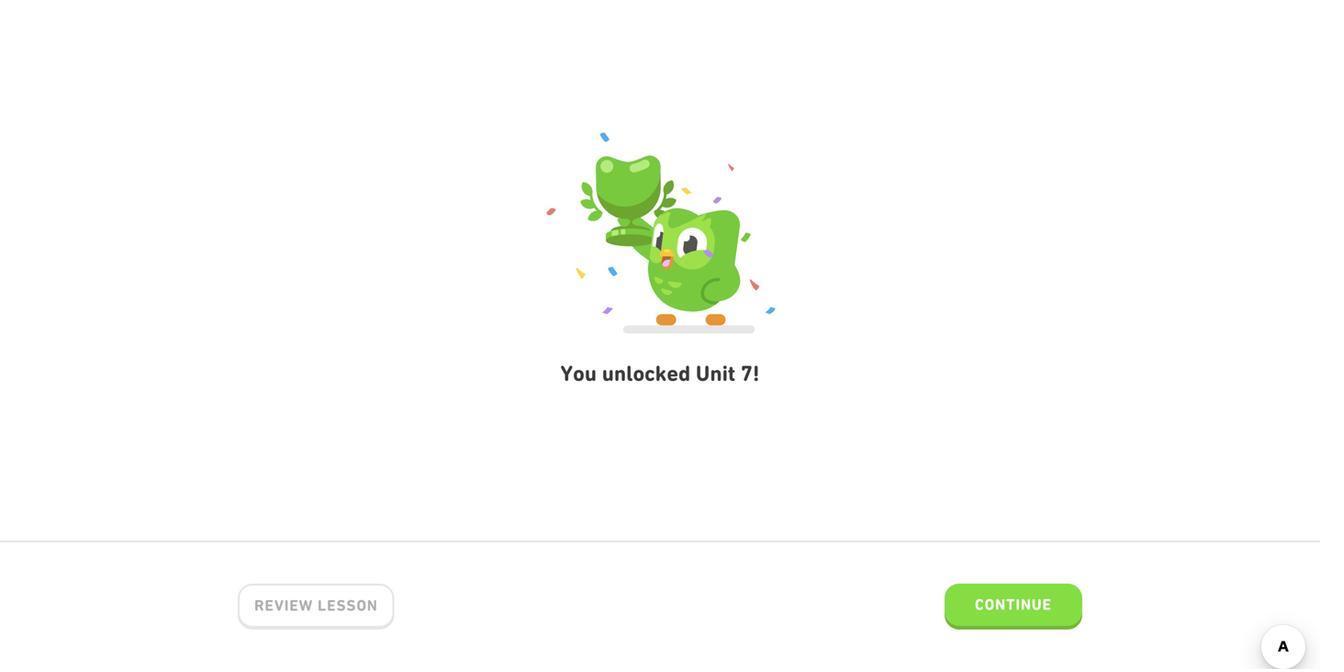 Task type: locate. For each thing, give the bounding box(es) containing it.
unit
[[696, 361, 735, 387]]

you
[[561, 361, 597, 387]]

review lesson
[[254, 597, 378, 614]]

you unlocked unit 7!
[[561, 361, 760, 387]]

review
[[254, 597, 313, 614]]

lesson
[[318, 597, 378, 614]]



Task type: vqa. For each thing, say whether or not it's contained in the screenshot.
Review
yes



Task type: describe. For each thing, give the bounding box(es) containing it.
review lesson button
[[238, 584, 395, 630]]

7!
[[741, 361, 760, 387]]

unlocked
[[602, 361, 691, 387]]

continue button
[[945, 584, 1082, 630]]

continue
[[975, 596, 1052, 614]]



